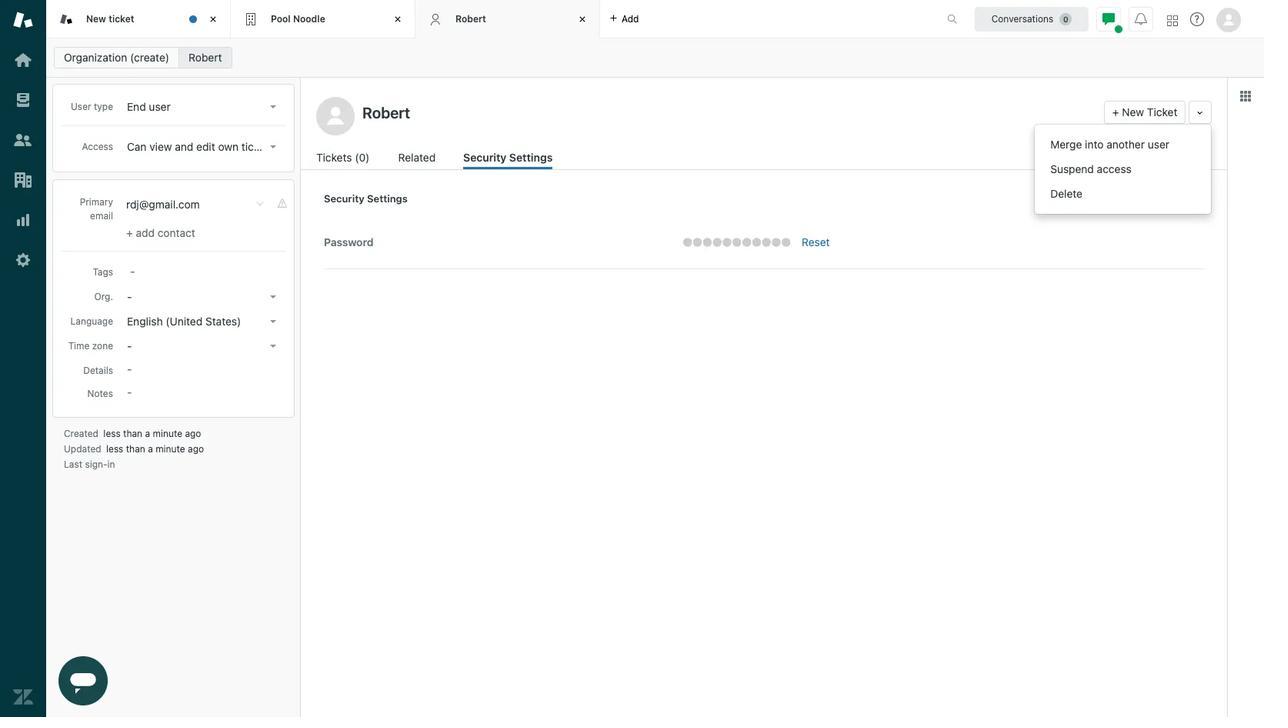 Task type: describe. For each thing, give the bounding box(es) containing it.
(0)
[[355, 151, 370, 164]]

apps image
[[1240, 90, 1252, 102]]

tabs tab list
[[46, 0, 931, 38]]

1 vertical spatial ago
[[188, 443, 204, 455]]

1 vertical spatial than
[[126, 443, 145, 455]]

merge
[[1051, 138, 1082, 151]]

last
[[64, 459, 82, 470]]

0 vertical spatial a
[[145, 428, 150, 439]]

zendesk products image
[[1167, 15, 1178, 26]]

conversations button
[[975, 7, 1089, 31]]

close image
[[205, 12, 221, 27]]

arrow down image inside - "button"
[[270, 345, 276, 348]]

add inside add popup button
[[622, 13, 639, 24]]

+ for + add contact
[[126, 226, 133, 239]]

time zone
[[68, 340, 113, 352]]

pool noodle tab
[[231, 0, 416, 38]]

robert tab
[[416, 0, 600, 38]]

close image for pool noodle
[[390, 12, 406, 27]]

reset
[[802, 235, 830, 249]]

+ add contact
[[126, 226, 195, 239]]

type
[[94, 101, 113, 112]]

tickets
[[241, 140, 274, 153]]

edit
[[196, 140, 215, 153]]

new inside 'tab'
[[86, 13, 106, 24]]

user
[[71, 101, 91, 112]]

organizations image
[[13, 170, 33, 190]]

user type
[[71, 101, 113, 112]]

security settings link
[[463, 149, 553, 169]]

get help image
[[1190, 12, 1204, 26]]

get started image
[[13, 50, 33, 70]]

org.
[[94, 291, 113, 302]]

robert link
[[179, 47, 232, 68]]

in
[[107, 459, 115, 470]]

main element
[[0, 0, 46, 717]]

1 vertical spatial less
[[106, 443, 123, 455]]

secondary element
[[46, 42, 1264, 73]]

(create)
[[130, 51, 169, 64]]

1 vertical spatial user
[[1148, 138, 1170, 151]]

rdj@gmail.com
[[126, 198, 200, 211]]

(united
[[166, 315, 203, 328]]

new ticket
[[86, 13, 134, 24]]

button displays agent's chat status as online. image
[[1103, 13, 1115, 25]]

sign-
[[85, 459, 107, 470]]

+ new ticket button
[[1104, 101, 1186, 124]]

end
[[127, 100, 146, 113]]

notes
[[87, 388, 113, 399]]

1 vertical spatial add
[[136, 226, 155, 239]]

primary
[[80, 196, 113, 208]]

can
[[127, 140, 147, 153]]

●●●●●●●●●●●
[[683, 235, 791, 249]]

contact
[[158, 226, 195, 239]]

another
[[1107, 138, 1145, 151]]

delete
[[1051, 187, 1083, 200]]

own
[[218, 140, 239, 153]]

can view and edit own tickets only button
[[122, 136, 298, 158]]

time
[[68, 340, 90, 352]]

only
[[277, 140, 298, 153]]

customers image
[[13, 130, 33, 150]]

add button
[[600, 0, 648, 38]]

related
[[398, 151, 436, 164]]

ticket
[[1147, 105, 1178, 119]]

1 horizontal spatial settings
[[509, 151, 553, 164]]



Task type: locate. For each thing, give the bounding box(es) containing it.
-
[[127, 290, 132, 303], [127, 339, 132, 352]]

into
[[1085, 138, 1104, 151]]

created less than a minute ago updated less than a minute ago last sign-in
[[64, 428, 204, 470]]

1 arrow down image from the top
[[270, 296, 276, 299]]

a
[[145, 428, 150, 439], [148, 443, 153, 455]]

0 horizontal spatial add
[[136, 226, 155, 239]]

new ticket tab
[[46, 0, 231, 38]]

- button for time zone
[[122, 336, 282, 357]]

0 vertical spatial ago
[[185, 428, 201, 439]]

1 vertical spatial - button
[[122, 336, 282, 357]]

close image
[[390, 12, 406, 27], [575, 12, 590, 27]]

add left contact
[[136, 226, 155, 239]]

new
[[86, 13, 106, 24], [1122, 105, 1144, 119]]

robert inside tab
[[456, 13, 486, 24]]

related link
[[398, 149, 438, 169]]

2 - button from the top
[[122, 336, 282, 357]]

pool noodle
[[271, 13, 325, 24]]

0 vertical spatial security
[[463, 151, 507, 164]]

0 horizontal spatial settings
[[367, 192, 408, 205]]

than
[[123, 428, 142, 439], [126, 443, 145, 455]]

0 horizontal spatial close image
[[390, 12, 406, 27]]

1 horizontal spatial robert
[[456, 13, 486, 24]]

english
[[127, 315, 163, 328]]

user down ticket
[[1148, 138, 1170, 151]]

user right end
[[149, 100, 171, 113]]

1 vertical spatial a
[[148, 443, 153, 455]]

end user button
[[122, 96, 282, 118]]

1 vertical spatial new
[[1122, 105, 1144, 119]]

delete link
[[1035, 182, 1211, 206]]

settings
[[509, 151, 553, 164], [367, 192, 408, 205]]

states)
[[205, 315, 241, 328]]

arrow down image for -
[[270, 296, 276, 299]]

close image inside pool noodle "tab"
[[390, 12, 406, 27]]

ticket
[[109, 13, 134, 24]]

arrow down image
[[270, 296, 276, 299], [270, 320, 276, 323]]

organization (create) button
[[54, 47, 179, 68]]

can view and edit own tickets only
[[127, 140, 298, 153]]

arrow down image inside - "button"
[[270, 296, 276, 299]]

details
[[83, 365, 113, 376]]

add
[[622, 13, 639, 24], [136, 226, 155, 239]]

zone
[[92, 340, 113, 352]]

security right related "link"
[[463, 151, 507, 164]]

minute
[[153, 428, 182, 439], [156, 443, 185, 455]]

1 vertical spatial arrow down image
[[270, 145, 276, 149]]

2 close image from the left
[[575, 12, 590, 27]]

than right "created"
[[123, 428, 142, 439]]

tickets (0)
[[316, 151, 370, 164]]

+ for + new ticket
[[1113, 105, 1119, 119]]

0 vertical spatial arrow down image
[[270, 296, 276, 299]]

arrow down image for english (united states)
[[270, 320, 276, 323]]

+ new ticket
[[1113, 105, 1178, 119]]

language
[[70, 316, 113, 327]]

0 horizontal spatial security
[[324, 192, 365, 205]]

arrow down image up tickets
[[270, 105, 276, 109]]

notifications image
[[1135, 13, 1147, 25]]

merge into another user
[[1051, 138, 1170, 151]]

suspend
[[1051, 162, 1094, 175]]

- button for org.
[[122, 286, 282, 308]]

1 horizontal spatial user
[[1148, 138, 1170, 151]]

0 vertical spatial user
[[149, 100, 171, 113]]

1 - button from the top
[[122, 286, 282, 308]]

arrow down image inside end user button
[[270, 105, 276, 109]]

tags
[[93, 266, 113, 278]]

merge into another user link
[[1035, 132, 1211, 157]]

1 vertical spatial settings
[[367, 192, 408, 205]]

1 close image from the left
[[390, 12, 406, 27]]

- button
[[122, 286, 282, 308], [122, 336, 282, 357]]

arrow down image right states)
[[270, 320, 276, 323]]

0 horizontal spatial security settings
[[324, 192, 408, 205]]

- field
[[124, 262, 282, 279]]

0 vertical spatial arrow down image
[[270, 105, 276, 109]]

1 vertical spatial security
[[324, 192, 365, 205]]

1 vertical spatial arrow down image
[[270, 320, 276, 323]]

arrow down image for user
[[270, 105, 276, 109]]

organization (create)
[[64, 51, 169, 64]]

1 horizontal spatial add
[[622, 13, 639, 24]]

+ down rdj@gmail.com
[[126, 226, 133, 239]]

None text field
[[358, 101, 1098, 124]]

1 horizontal spatial security settings
[[463, 151, 553, 164]]

organization
[[64, 51, 127, 64]]

1 vertical spatial +
[[126, 226, 133, 239]]

a right updated
[[148, 443, 153, 455]]

arrow down image
[[270, 105, 276, 109], [270, 145, 276, 149], [270, 345, 276, 348]]

and
[[175, 140, 193, 153]]

2 arrow down image from the top
[[270, 145, 276, 149]]

tickets
[[316, 151, 352, 164]]

2 - from the top
[[127, 339, 132, 352]]

user
[[149, 100, 171, 113], [1148, 138, 1170, 151]]

1 arrow down image from the top
[[270, 105, 276, 109]]

0 vertical spatial add
[[622, 13, 639, 24]]

0 horizontal spatial new
[[86, 13, 106, 24]]

1 horizontal spatial +
[[1113, 105, 1119, 119]]

user inside button
[[149, 100, 171, 113]]

0 vertical spatial -
[[127, 290, 132, 303]]

- right "org."
[[127, 290, 132, 303]]

0 vertical spatial - button
[[122, 286, 282, 308]]

1 horizontal spatial new
[[1122, 105, 1144, 119]]

views image
[[13, 90, 33, 110]]

new inside button
[[1122, 105, 1144, 119]]

conversations
[[992, 13, 1054, 24]]

suspend access
[[1051, 162, 1132, 175]]

end user
[[127, 100, 171, 113]]

2 vertical spatial arrow down image
[[270, 345, 276, 348]]

tickets (0) link
[[316, 149, 372, 169]]

0 vertical spatial robert
[[456, 13, 486, 24]]

0 vertical spatial +
[[1113, 105, 1119, 119]]

arrow down image down the - field
[[270, 296, 276, 299]]

0 vertical spatial security settings
[[463, 151, 553, 164]]

zendesk support image
[[13, 10, 33, 30]]

pool
[[271, 13, 291, 24]]

0 vertical spatial less
[[103, 428, 121, 439]]

1 vertical spatial -
[[127, 339, 132, 352]]

arrow down image down english (united states) button
[[270, 345, 276, 348]]

1 vertical spatial minute
[[156, 443, 185, 455]]

- for org.
[[127, 290, 132, 303]]

- for time zone
[[127, 339, 132, 352]]

access
[[1097, 162, 1132, 175]]

0 vertical spatial than
[[123, 428, 142, 439]]

- button down english (united states) button
[[122, 336, 282, 357]]

0 horizontal spatial robert
[[189, 51, 222, 64]]

security
[[463, 151, 507, 164], [324, 192, 365, 205]]

primary email
[[80, 196, 113, 222]]

noodle
[[293, 13, 325, 24]]

robert inside the "secondary" element
[[189, 51, 222, 64]]

add up the "secondary" element
[[622, 13, 639, 24]]

security down 'tickets (0)' link
[[324, 192, 365, 205]]

2 arrow down image from the top
[[270, 320, 276, 323]]

1 vertical spatial robert
[[189, 51, 222, 64]]

arrow down image left only
[[270, 145, 276, 149]]

reset link
[[802, 235, 830, 249]]

english (united states) button
[[122, 311, 282, 332]]

access
[[82, 141, 113, 152]]

+
[[1113, 105, 1119, 119], [126, 226, 133, 239]]

admin image
[[13, 250, 33, 270]]

+ up "merge into another user"
[[1113, 105, 1119, 119]]

a right "created"
[[145, 428, 150, 439]]

0 horizontal spatial +
[[126, 226, 133, 239]]

security settings
[[463, 151, 553, 164], [324, 192, 408, 205]]

- button up english (united states) button
[[122, 286, 282, 308]]

less
[[103, 428, 121, 439], [106, 443, 123, 455]]

●●●●●●●●●●● reset
[[683, 235, 830, 249]]

reporting image
[[13, 210, 33, 230]]

+ inside button
[[1113, 105, 1119, 119]]

robert
[[456, 13, 486, 24], [189, 51, 222, 64]]

english (united states)
[[127, 315, 241, 328]]

password
[[324, 236, 374, 249]]

0 vertical spatial new
[[86, 13, 106, 24]]

arrow down image inside english (united states) button
[[270, 320, 276, 323]]

email
[[90, 210, 113, 222]]

1 vertical spatial security settings
[[324, 192, 408, 205]]

zendesk image
[[13, 687, 33, 707]]

0 vertical spatial settings
[[509, 151, 553, 164]]

close image inside robert tab
[[575, 12, 590, 27]]

1 horizontal spatial security
[[463, 151, 507, 164]]

close image for robert
[[575, 12, 590, 27]]

suspend access link
[[1035, 157, 1211, 182]]

3 arrow down image from the top
[[270, 345, 276, 348]]

ago
[[185, 428, 201, 439], [188, 443, 204, 455]]

0 horizontal spatial user
[[149, 100, 171, 113]]

arrow down image for view
[[270, 145, 276, 149]]

than right updated
[[126, 443, 145, 455]]

view
[[149, 140, 172, 153]]

1 horizontal spatial close image
[[575, 12, 590, 27]]

0 vertical spatial minute
[[153, 428, 182, 439]]

arrow down image inside can view and edit own tickets only button
[[270, 145, 276, 149]]

created
[[64, 428, 98, 439]]

updated
[[64, 443, 101, 455]]

1 - from the top
[[127, 290, 132, 303]]

- right zone
[[127, 339, 132, 352]]



Task type: vqa. For each thing, say whether or not it's contained in the screenshot.
tickets (1)
no



